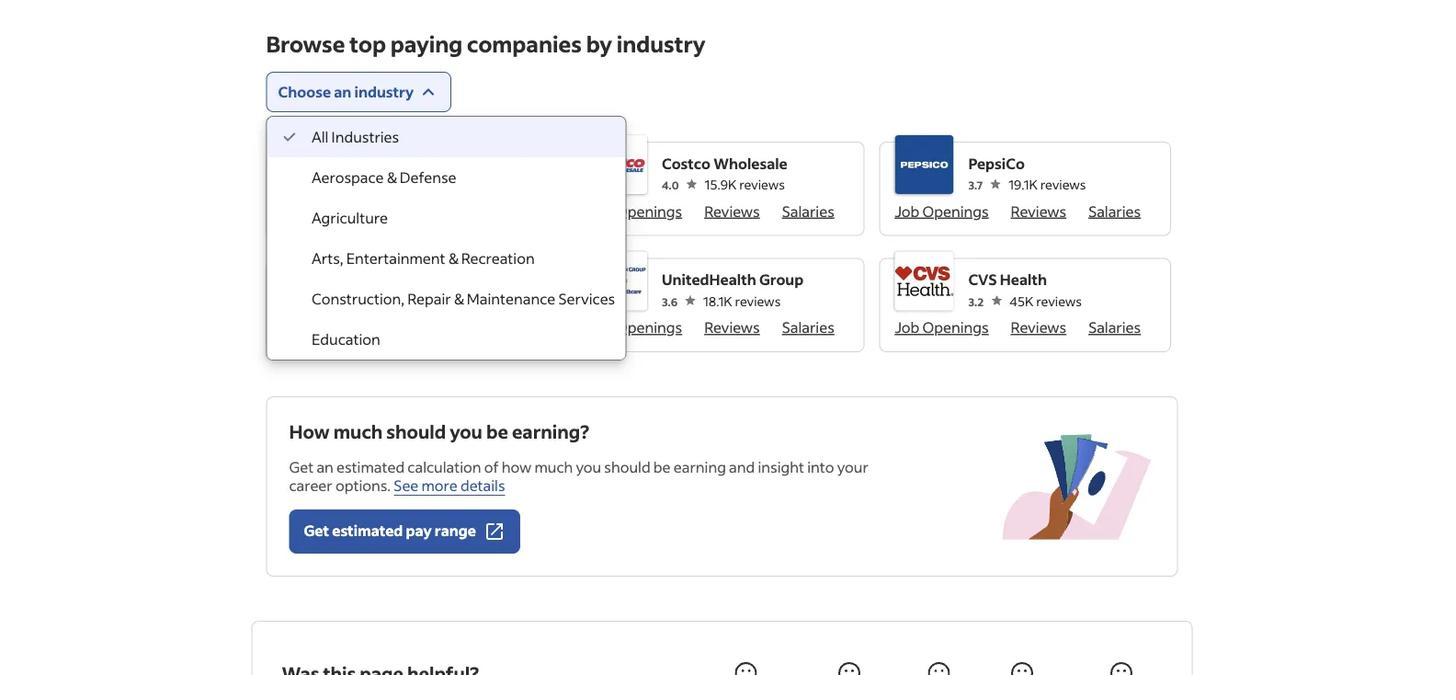 Task type: describe. For each thing, give the bounding box(es) containing it.
job openings for costco wholesale
[[589, 201, 683, 220]]

& for entertainment
[[448, 249, 458, 268]]

all
[[311, 127, 328, 146]]

job for unitedhealth group
[[589, 318, 613, 337]]

an for estimated
[[317, 457, 334, 476]]

wholesale
[[714, 154, 788, 172]]

0 horizontal spatial be
[[486, 419, 508, 443]]

15.9k reviews
[[705, 176, 785, 193]]

range
[[435, 521, 476, 539]]

job openings for starbucks
[[282, 201, 376, 220]]

costco wholesale
[[662, 154, 788, 172]]

job for starbucks
[[282, 201, 307, 220]]

salaries link for costco wholesale
[[782, 201, 835, 220]]

agriculture
[[311, 208, 388, 227]]

job openings down construction,
[[282, 318, 376, 337]]

openings for unitedhealth group
[[616, 318, 683, 337]]

details
[[461, 476, 505, 495]]

industry inside popup button
[[355, 82, 414, 101]]

& for repair
[[454, 289, 464, 308]]

more
[[422, 476, 458, 495]]

19.1k reviews is rated 3.7 out of 5 stars figure
[[969, 174, 1087, 194]]

be inside get an estimated calculation of how much you should be earning and insight into your career options.
[[654, 457, 671, 476]]

repair
[[407, 289, 451, 308]]

job openings link for unitedhealth group
[[589, 318, 683, 337]]

unitedhealth
[[662, 270, 757, 289]]

choose an industry button
[[266, 72, 452, 112]]

232.1k reviews
[[397, 292, 483, 309]]

get for get an estimated calculation of how much you should be earning and insight into your career options.
[[289, 457, 314, 476]]

job openings link for starbucks
[[282, 201, 376, 220]]

openings for cvs health
[[923, 318, 989, 337]]

cvs health image
[[895, 252, 954, 310]]

career
[[289, 476, 333, 495]]

and
[[729, 457, 755, 476]]

18.1k reviews is rated 3.6 out of 5 stars figure
[[662, 291, 804, 310]]

of
[[484, 457, 499, 476]]

starbucks
[[355, 154, 426, 172]]

by
[[586, 29, 612, 57]]

an for industry
[[334, 82, 352, 101]]

45k reviews
[[1010, 292, 1082, 309]]

you inside get an estimated calculation of how much you should be earning and insight into your career options.
[[576, 457, 602, 476]]

job openings for pepsico
[[895, 201, 989, 220]]

costco
[[662, 154, 711, 172]]

estimated inside get an estimated calculation of how much you should be earning and insight into your career options.
[[337, 457, 405, 476]]

calculation
[[408, 457, 481, 476]]

openings for pepsico
[[923, 201, 989, 220]]

see more details link
[[394, 476, 505, 496]]

18.1k reviews
[[704, 292, 781, 309]]

pepsico link
[[969, 152, 1087, 174]]

reviews link for costco wholesale
[[705, 201, 760, 220]]

salaries for unitedhealth group
[[782, 318, 835, 337]]

entertainment
[[346, 249, 445, 268]]

reviews for starbucks
[[430, 176, 476, 193]]

19.1k reviews
[[1009, 176, 1087, 193]]

15.9k reviews is rated 4.0 out of 5 stars figure
[[662, 174, 788, 194]]

defense
[[399, 168, 456, 187]]

insight
[[758, 457, 805, 476]]

232.1k
[[397, 292, 434, 309]]

reviews right '232.1k'
[[437, 292, 483, 309]]

reviews for unitedhealth group
[[735, 292, 781, 309]]

how much should you be earning?
[[289, 419, 590, 443]]

job for pepsico
[[895, 201, 920, 220]]

19.1k
[[1009, 176, 1038, 193]]

15.9k
[[705, 176, 737, 193]]

job openings link for cvs health
[[895, 318, 989, 337]]

unitedhealth group image
[[589, 252, 647, 310]]

openings down construction,
[[310, 318, 376, 337]]

job openings link down construction,
[[282, 318, 376, 337]]

industries
[[331, 127, 399, 146]]

openings for starbucks
[[310, 201, 376, 220]]

0 vertical spatial much
[[334, 419, 383, 443]]

reviews link for unitedhealth group
[[705, 318, 760, 337]]

cvs health link
[[969, 269, 1082, 291]]

0 vertical spatial industry
[[617, 29, 706, 57]]

options.
[[336, 476, 391, 495]]

browse top paying companies by industry
[[266, 29, 706, 57]]

services
[[558, 289, 615, 308]]

how
[[502, 457, 532, 476]]

starbucks image
[[282, 135, 341, 194]]

choose
[[278, 82, 331, 101]]

63.1k reviews
[[397, 176, 476, 193]]



Task type: locate. For each thing, give the bounding box(es) containing it.
companies
[[467, 29, 582, 57]]

all industries option
[[267, 117, 626, 157]]

reviews link down 18.1k reviews is rated 3.6 out of 5 stars figure
[[705, 318, 760, 337]]

job openings link down 3.7
[[895, 201, 989, 220]]

estimated right career
[[337, 457, 405, 476]]

2 vertical spatial &
[[454, 289, 464, 308]]

into
[[808, 457, 835, 476]]

job for cvs health
[[895, 318, 920, 337]]

3.6
[[662, 294, 678, 309]]

reviews link down the "19.1k reviews"
[[1011, 201, 1067, 220]]

63.1k
[[397, 176, 428, 193]]

aerospace & defense
[[311, 168, 456, 187]]

& up construction, repair & maintenance services
[[448, 249, 458, 268]]

reviews
[[705, 201, 760, 220], [1011, 201, 1067, 220], [705, 318, 760, 337], [1011, 318, 1067, 337]]

1 vertical spatial should
[[605, 457, 651, 476]]

reviews for costco wholesale
[[705, 201, 760, 220]]

0 vertical spatial &
[[387, 168, 396, 187]]

be left the earning at the bottom of page
[[654, 457, 671, 476]]

reviews for pepsico
[[1041, 176, 1087, 193]]

education
[[311, 330, 380, 349]]

reviews down the "19.1k reviews"
[[1011, 201, 1067, 220]]

3.9
[[355, 178, 371, 192]]

job down services
[[589, 318, 613, 337]]

job openings link down 3.6
[[589, 318, 683, 337]]

&
[[387, 168, 396, 187], [448, 249, 458, 268], [454, 289, 464, 308]]

1 vertical spatial an
[[317, 457, 334, 476]]

estimated
[[337, 457, 405, 476], [332, 521, 403, 539]]

pepsico image
[[895, 135, 954, 194]]

63.1k reviews is rated 3.9 out of 5 stars figure
[[355, 174, 476, 194]]

3.2
[[969, 294, 984, 309]]

1 horizontal spatial much
[[535, 457, 573, 476]]

reviews right 63.1k on the left
[[430, 176, 476, 193]]

industry
[[617, 29, 706, 57], [355, 82, 414, 101]]

job openings link down aerospace
[[282, 201, 376, 220]]

reviews for cvs health
[[1037, 292, 1082, 309]]

earning?
[[512, 419, 590, 443]]

232.1k reviews is rated 3.5 out of 5 stars figure
[[355, 291, 483, 310]]

reviews link down 15.9k reviews is rated 4.0 out of 5 stars figure
[[705, 201, 760, 220]]

job down cvs health image
[[895, 318, 920, 337]]

openings down 3.2
[[923, 318, 989, 337]]

should
[[387, 419, 446, 443], [605, 457, 651, 476]]

openings down 3.9 on the left top of page
[[310, 201, 376, 220]]

be
[[486, 419, 508, 443], [654, 457, 671, 476]]

salaries for costco wholesale
[[782, 201, 835, 220]]

an right choose
[[334, 82, 352, 101]]

45k reviews is rated 3.2 out of 5 stars figure
[[969, 291, 1082, 310]]

list box
[[267, 117, 626, 360]]

job down pepsico image
[[895, 201, 920, 220]]

cvs
[[969, 270, 998, 289]]

0 vertical spatial be
[[486, 419, 508, 443]]

you
[[450, 419, 483, 443], [576, 457, 602, 476]]

1 vertical spatial you
[[576, 457, 602, 476]]

an inside popup button
[[334, 82, 352, 101]]

see
[[394, 476, 419, 495]]

job openings down '4.0' at left top
[[589, 201, 683, 220]]

job openings link for pepsico
[[895, 201, 989, 220]]

get down how
[[289, 457, 314, 476]]

openings
[[310, 201, 376, 220], [616, 201, 683, 220], [923, 201, 989, 220], [310, 318, 376, 337], [616, 318, 683, 337], [923, 318, 989, 337]]

0 horizontal spatial you
[[450, 419, 483, 443]]

see more details
[[394, 476, 505, 495]]

salaries link
[[782, 201, 835, 220], [1089, 201, 1142, 220], [782, 318, 835, 337], [1089, 318, 1142, 337]]

browse
[[266, 29, 345, 57]]

job down mcdonald's image on the left of the page
[[282, 318, 307, 337]]

& right "repair"
[[454, 289, 464, 308]]

& left 63.1k on the left
[[387, 168, 396, 187]]

industry up industries
[[355, 82, 414, 101]]

reviews for pepsico
[[1011, 201, 1067, 220]]

job openings link down 3.2
[[895, 318, 989, 337]]

salaries
[[782, 201, 835, 220], [1089, 201, 1142, 220], [782, 318, 835, 337], [1089, 318, 1142, 337]]

openings down '4.0' at left top
[[616, 201, 683, 220]]

reviews link down 45k reviews
[[1011, 318, 1067, 337]]

reviews down 'group'
[[735, 292, 781, 309]]

0 horizontal spatial should
[[387, 419, 446, 443]]

1 vertical spatial &
[[448, 249, 458, 268]]

job openings for cvs health
[[895, 318, 989, 337]]

starbucks link
[[355, 152, 476, 174]]

should left the earning at the bottom of page
[[605, 457, 651, 476]]

job openings
[[282, 201, 376, 220], [589, 201, 683, 220], [895, 201, 989, 220], [282, 318, 376, 337], [589, 318, 683, 337], [895, 318, 989, 337]]

pay
[[406, 521, 432, 539]]

pepsico
[[969, 154, 1025, 172]]

reviews right 19.1k
[[1041, 176, 1087, 193]]

job openings link down '4.0' at left top
[[589, 201, 683, 220]]

1 horizontal spatial should
[[605, 457, 651, 476]]

estimated down options.
[[332, 521, 403, 539]]

1 horizontal spatial you
[[576, 457, 602, 476]]

industry right by
[[617, 29, 706, 57]]

be up of at the left of the page
[[486, 419, 508, 443]]

list box containing all industries
[[267, 117, 626, 360]]

0 vertical spatial an
[[334, 82, 352, 101]]

you down earning?
[[576, 457, 602, 476]]

job for costco wholesale
[[589, 201, 613, 220]]

estimated inside get estimated pay range link
[[332, 521, 403, 539]]

reviews for cvs health
[[1011, 318, 1067, 337]]

openings for costco wholesale
[[616, 201, 683, 220]]

reviews link for cvs health
[[1011, 318, 1067, 337]]

should up calculation
[[387, 419, 446, 443]]

get inside get an estimated calculation of how much you should be earning and insight into your career options.
[[289, 457, 314, 476]]

much inside get an estimated calculation of how much you should be earning and insight into your career options.
[[535, 457, 573, 476]]

3.5
[[355, 294, 371, 309]]

costco wholesale image
[[589, 135, 647, 194]]

0 horizontal spatial an
[[317, 457, 334, 476]]

45k
[[1010, 292, 1034, 309]]

get estimated pay range link
[[289, 510, 520, 554]]

1 horizontal spatial industry
[[617, 29, 706, 57]]

salary image
[[999, 419, 1156, 554]]

0 vertical spatial estimated
[[337, 457, 405, 476]]

reviews link
[[705, 201, 760, 220], [1011, 201, 1067, 220], [705, 318, 760, 337], [1011, 318, 1067, 337]]

construction, repair & maintenance services
[[311, 289, 615, 308]]

an inside get an estimated calculation of how much you should be earning and insight into your career options.
[[317, 457, 334, 476]]

you up calculation
[[450, 419, 483, 443]]

job
[[282, 201, 307, 220], [589, 201, 613, 220], [895, 201, 920, 220], [282, 318, 307, 337], [589, 318, 613, 337], [895, 318, 920, 337]]

should inside get an estimated calculation of how much you should be earning and insight into your career options.
[[605, 457, 651, 476]]

1 vertical spatial much
[[535, 457, 573, 476]]

salaries link for pepsico
[[1089, 201, 1142, 220]]

reviews right 45k
[[1037, 292, 1082, 309]]

get
[[289, 457, 314, 476], [304, 521, 329, 539]]

reviews link for pepsico
[[1011, 201, 1067, 220]]

job openings down 3.2
[[895, 318, 989, 337]]

job down costco wholesale image
[[589, 201, 613, 220]]

much
[[334, 419, 383, 443], [535, 457, 573, 476]]

maintenance
[[467, 289, 555, 308]]

much down earning?
[[535, 457, 573, 476]]

health
[[1000, 270, 1048, 289]]

0 horizontal spatial much
[[334, 419, 383, 443]]

arts,
[[311, 249, 343, 268]]

an
[[334, 82, 352, 101], [317, 457, 334, 476]]

openings down 3.6
[[616, 318, 683, 337]]

salaries link for cvs health
[[1089, 318, 1142, 337]]

job openings link for costco wholesale
[[589, 201, 683, 220]]

arts, entertainment & recreation
[[311, 249, 535, 268]]

0 horizontal spatial industry
[[355, 82, 414, 101]]

3.7
[[969, 178, 983, 192]]

paying
[[391, 29, 463, 57]]

get for get estimated pay range
[[304, 521, 329, 539]]

job openings down aerospace
[[282, 201, 376, 220]]

0 vertical spatial should
[[387, 419, 446, 443]]

reviews inside figure
[[430, 176, 476, 193]]

1 horizontal spatial be
[[654, 457, 671, 476]]

get estimated pay range
[[304, 521, 476, 539]]

reviews down 45k reviews
[[1011, 318, 1067, 337]]

reviews down 15.9k reviews is rated 4.0 out of 5 stars figure
[[705, 201, 760, 220]]

get down career
[[304, 521, 329, 539]]

unitedhealth group link
[[662, 269, 804, 291]]

0 vertical spatial you
[[450, 419, 483, 443]]

job openings for unitedhealth group
[[589, 318, 683, 337]]

choose an industry
[[278, 82, 414, 101]]

cvs health
[[969, 270, 1048, 289]]

aerospace
[[311, 168, 384, 187]]

18.1k
[[704, 292, 733, 309]]

get an estimated calculation of how much you should be earning and insight into your career options.
[[289, 457, 869, 495]]

reviews down 18.1k reviews is rated 3.6 out of 5 stars figure
[[705, 318, 760, 337]]

job openings down 3.7
[[895, 201, 989, 220]]

recreation
[[461, 249, 535, 268]]

0 vertical spatial get
[[289, 457, 314, 476]]

an down how
[[317, 457, 334, 476]]

group
[[760, 270, 804, 289]]

job openings down 3.6
[[589, 318, 683, 337]]

salaries link for unitedhealth group
[[782, 318, 835, 337]]

how
[[289, 419, 330, 443]]

construction,
[[311, 289, 404, 308]]

reviews
[[430, 176, 476, 193], [740, 176, 785, 193], [1041, 176, 1087, 193], [437, 292, 483, 309], [735, 292, 781, 309], [1037, 292, 1082, 309]]

your
[[838, 457, 869, 476]]

job down starbucks image
[[282, 201, 307, 220]]

all industries
[[311, 127, 399, 146]]

reviews down the wholesale
[[740, 176, 785, 193]]

reviews for unitedhealth group
[[705, 318, 760, 337]]

costco wholesale link
[[662, 152, 788, 174]]

salaries for pepsico
[[1089, 201, 1142, 220]]

1 vertical spatial get
[[304, 521, 329, 539]]

much right how
[[334, 419, 383, 443]]

unitedhealth group
[[662, 270, 804, 289]]

job openings link
[[282, 201, 376, 220], [589, 201, 683, 220], [895, 201, 989, 220], [282, 318, 376, 337], [589, 318, 683, 337], [895, 318, 989, 337]]

earning
[[674, 457, 726, 476]]

reviews for costco wholesale
[[740, 176, 785, 193]]

1 vertical spatial be
[[654, 457, 671, 476]]

salaries for cvs health
[[1089, 318, 1142, 337]]

1 vertical spatial industry
[[355, 82, 414, 101]]

openings down 3.7
[[923, 201, 989, 220]]

1 vertical spatial estimated
[[332, 521, 403, 539]]

4.0
[[662, 178, 679, 192]]

top
[[350, 29, 386, 57]]

mcdonald's image
[[282, 252, 341, 310]]

1 horizontal spatial an
[[334, 82, 352, 101]]



Task type: vqa. For each thing, say whether or not it's contained in the screenshot.


